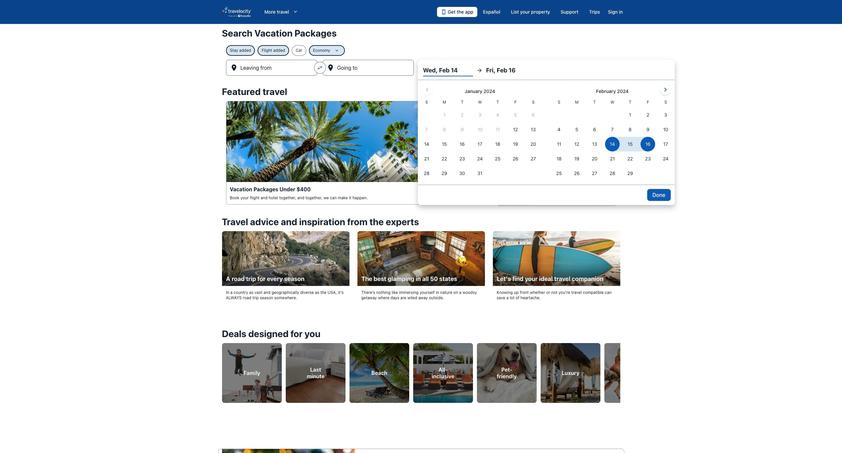 Task type: describe. For each thing, give the bounding box(es) containing it.
previous image
[[218, 367, 226, 375]]

download the app button image
[[442, 9, 447, 15]]

travel advice and inspiration from the experts region
[[218, 213, 625, 313]]

previous month image
[[423, 86, 431, 94]]

next month image
[[662, 86, 670, 94]]



Task type: locate. For each thing, give the bounding box(es) containing it.
main content
[[0, 24, 843, 453]]

featured travel region
[[218, 82, 625, 213]]

travelocity logo image
[[222, 7, 251, 17]]

next image
[[617, 367, 625, 375]]

swap origin and destination values image
[[317, 65, 323, 71]]



Task type: vqa. For each thing, say whether or not it's contained in the screenshot.
Next month Icon
yes



